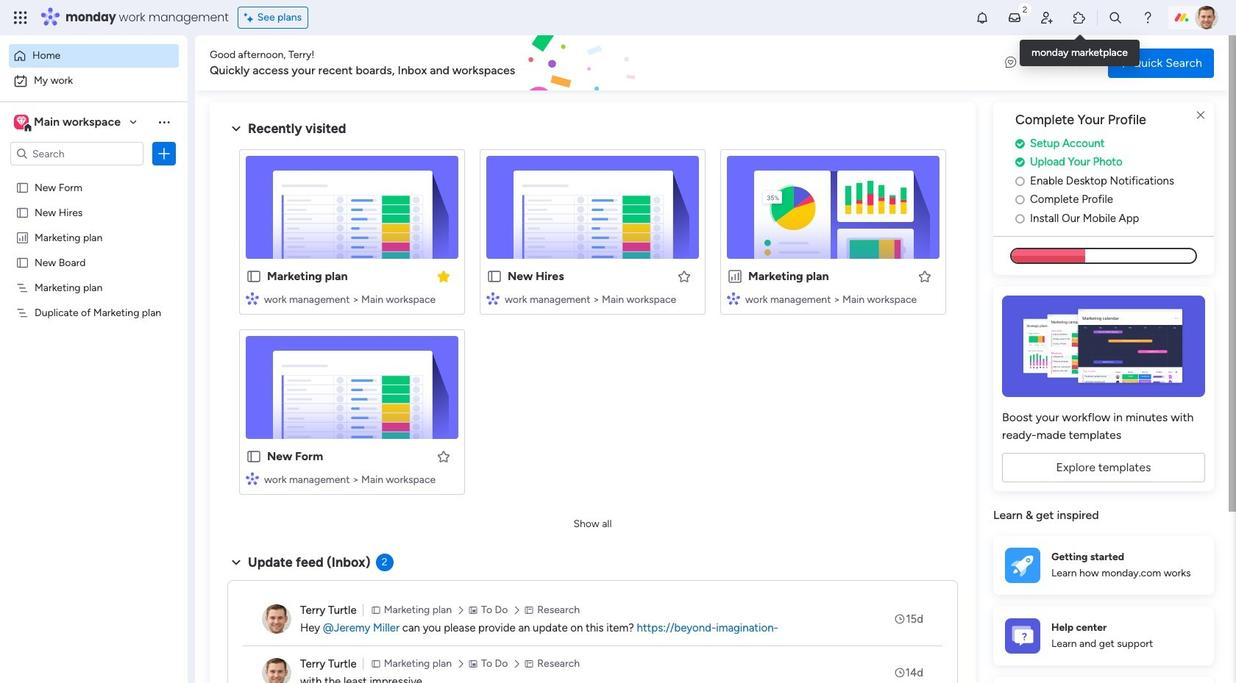 Task type: vqa. For each thing, say whether or not it's contained in the screenshot.
dapulse close image
no



Task type: describe. For each thing, give the bounding box(es) containing it.
help center element
[[994, 607, 1215, 666]]

public board image up public dashboard icon
[[15, 180, 29, 194]]

1 terry turtle image from the top
[[262, 605, 292, 635]]

add to favorites image
[[677, 269, 692, 284]]

2 terry turtle image from the top
[[262, 659, 292, 684]]

component image
[[246, 292, 259, 305]]

component image
[[246, 472, 259, 486]]

2 check circle image from the top
[[1016, 157, 1025, 168]]

close recently visited image
[[227, 120, 245, 138]]

public dashboard image
[[15, 230, 29, 244]]

2 image
[[1019, 1, 1032, 17]]

public board image up component image
[[246, 269, 262, 285]]

terry turtle image
[[1196, 6, 1219, 29]]

templates image image
[[1007, 296, 1201, 398]]

0 vertical spatial public board image
[[15, 205, 29, 219]]

close update feed (inbox) image
[[227, 554, 245, 572]]

0 vertical spatial add to favorites image
[[918, 269, 933, 284]]

getting started element
[[994, 537, 1215, 595]]

v2 bolt switch image
[[1121, 55, 1129, 71]]

workspace options image
[[157, 115, 172, 129]]

public board image for left add to favorites image
[[246, 449, 262, 465]]

select product image
[[13, 10, 28, 25]]

2 circle o image from the top
[[1016, 195, 1025, 206]]

invite members image
[[1040, 10, 1055, 25]]

2 vertical spatial option
[[0, 174, 188, 177]]

remove from favorites image
[[437, 269, 451, 284]]

1 vertical spatial option
[[9, 69, 179, 93]]

public board image for add to favorites icon
[[487, 269, 503, 285]]



Task type: locate. For each thing, give the bounding box(es) containing it.
1 vertical spatial circle o image
[[1016, 195, 1025, 206]]

0 vertical spatial check circle image
[[1016, 138, 1025, 149]]

1 workspace image from the left
[[14, 114, 29, 130]]

workspace image
[[14, 114, 29, 130], [16, 114, 26, 130]]

0 vertical spatial circle o image
[[1016, 176, 1025, 187]]

see plans image
[[244, 10, 257, 26]]

add to favorites image
[[918, 269, 933, 284], [437, 449, 451, 464]]

public board image
[[15, 180, 29, 194], [15, 255, 29, 269], [246, 269, 262, 285]]

1 vertical spatial public board image
[[487, 269, 503, 285]]

check circle image
[[1016, 138, 1025, 149], [1016, 157, 1025, 168]]

1 vertical spatial add to favorites image
[[437, 449, 451, 464]]

0 horizontal spatial public board image
[[15, 205, 29, 219]]

circle o image
[[1016, 213, 1025, 224]]

public dashboard image
[[727, 269, 744, 285]]

v2 user feedback image
[[1006, 55, 1017, 71]]

0 vertical spatial option
[[9, 44, 179, 68]]

options image
[[157, 146, 172, 161]]

2 horizontal spatial public board image
[[487, 269, 503, 285]]

1 horizontal spatial public board image
[[246, 449, 262, 465]]

public board image right remove from favorites icon
[[487, 269, 503, 285]]

2 element
[[376, 554, 394, 572]]

update feed image
[[1008, 10, 1023, 25]]

1 horizontal spatial add to favorites image
[[918, 269, 933, 284]]

quick search results list box
[[227, 138, 959, 513]]

0 vertical spatial terry turtle image
[[262, 605, 292, 635]]

workspace selection element
[[14, 113, 123, 133]]

1 circle o image from the top
[[1016, 176, 1025, 187]]

dapulse x slim image
[[1193, 107, 1210, 124]]

1 vertical spatial check circle image
[[1016, 157, 1025, 168]]

public board image
[[15, 205, 29, 219], [487, 269, 503, 285], [246, 449, 262, 465]]

option
[[9, 44, 179, 68], [9, 69, 179, 93], [0, 174, 188, 177]]

monday marketplace image
[[1073, 10, 1087, 25]]

2 vertical spatial public board image
[[246, 449, 262, 465]]

help image
[[1141, 10, 1156, 25]]

1 vertical spatial terry turtle image
[[262, 659, 292, 684]]

search everything image
[[1109, 10, 1123, 25]]

0 horizontal spatial add to favorites image
[[437, 449, 451, 464]]

notifications image
[[975, 10, 990, 25]]

public board image down public dashboard icon
[[15, 255, 29, 269]]

list box
[[0, 172, 188, 524]]

terry turtle image
[[262, 605, 292, 635], [262, 659, 292, 684]]

1 check circle image from the top
[[1016, 138, 1025, 149]]

Search in workspace field
[[31, 145, 123, 162]]

circle o image
[[1016, 176, 1025, 187], [1016, 195, 1025, 206]]

2 workspace image from the left
[[16, 114, 26, 130]]

public board image up public dashboard icon
[[15, 205, 29, 219]]

public board image up component icon
[[246, 449, 262, 465]]



